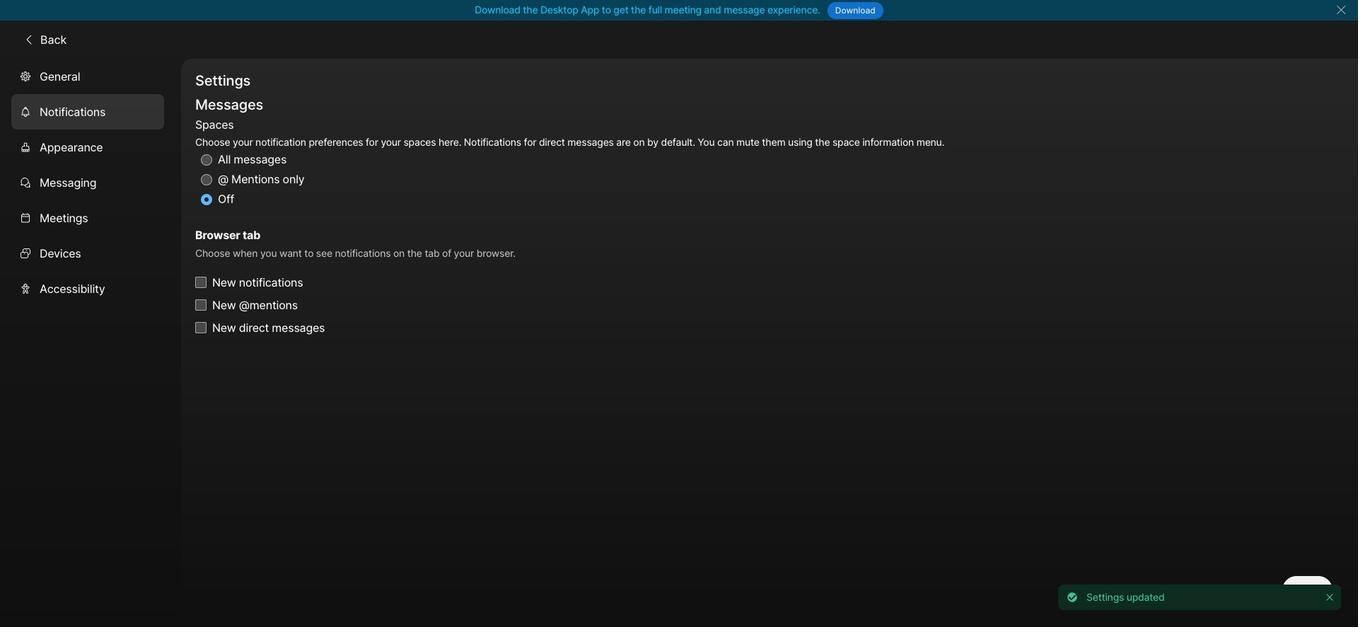 Task type: vqa. For each thing, say whether or not it's contained in the screenshot.
Message composer toolbar element
no



Task type: locate. For each thing, give the bounding box(es) containing it.
accessibility tab
[[11, 271, 164, 306]]

messaging tab
[[11, 165, 164, 200]]

option group
[[195, 115, 945, 209]]

All messages radio
[[201, 154, 212, 166]]

notifications tab
[[11, 94, 164, 129]]

alert
[[1053, 579, 1347, 616]]

meetings tab
[[11, 200, 164, 235]]



Task type: describe. For each thing, give the bounding box(es) containing it.
Off radio
[[201, 194, 212, 205]]

general tab
[[11, 58, 164, 94]]

cancel_16 image
[[1336, 4, 1347, 16]]

settings navigation
[[0, 58, 181, 627]]

@ Mentions only radio
[[201, 174, 212, 185]]

devices tab
[[11, 235, 164, 271]]

appearance tab
[[11, 129, 164, 165]]



